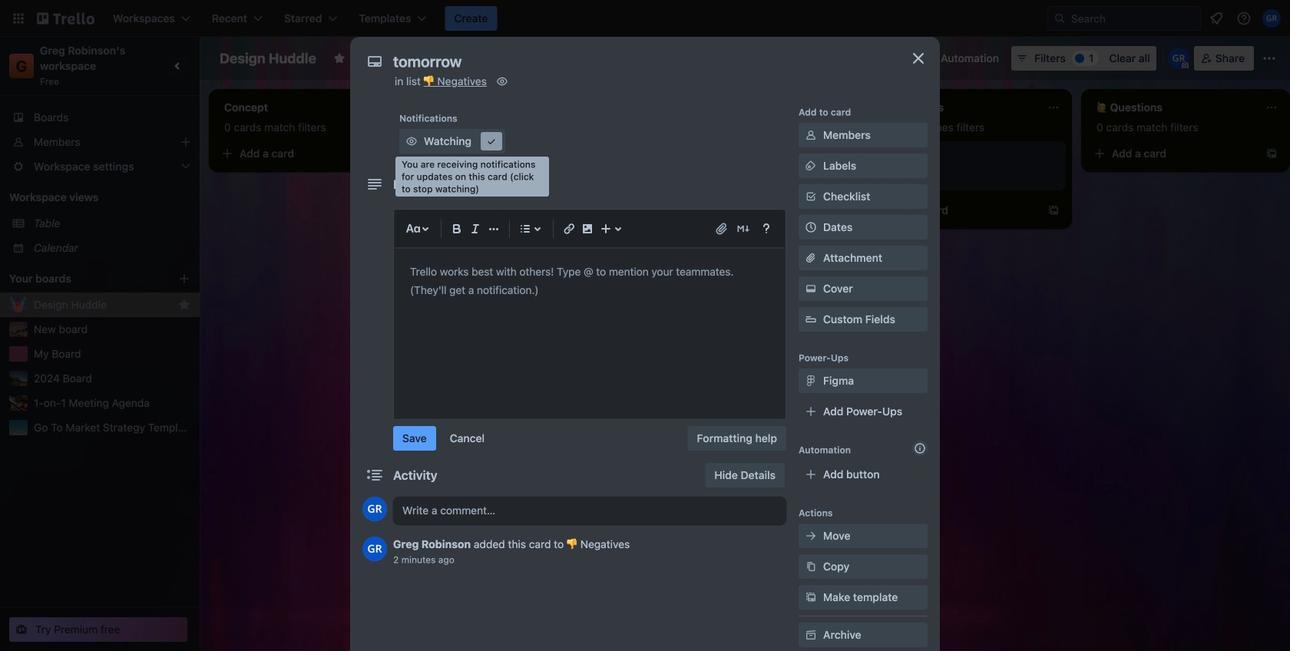 Task type: vqa. For each thing, say whether or not it's contained in the screenshot.
the rightmost Trello Team 'ICON'
no



Task type: describe. For each thing, give the bounding box(es) containing it.
lists image
[[516, 220, 534, 238]]

editor toolbar
[[401, 217, 779, 241]]

starred icon image
[[178, 299, 190, 311]]

star or unstar board image
[[333, 52, 345, 65]]

0 vertical spatial create from template… image
[[1266, 147, 1278, 160]]

Board name text field
[[212, 46, 324, 71]]

image image
[[578, 220, 597, 238]]

primary element
[[0, 0, 1290, 37]]

open help dialog image
[[757, 220, 776, 238]]

attach and insert link image
[[714, 221, 730, 237]]

Write a comment text field
[[393, 497, 786, 524]]

your boards with 6 items element
[[9, 270, 155, 288]]

search image
[[1054, 12, 1066, 25]]

open information menu image
[[1236, 11, 1252, 26]]

0 horizontal spatial create from template… image
[[1047, 204, 1060, 217]]

1 create from template… image from the left
[[393, 147, 405, 160]]

greg robinson (gregrobinson96) image
[[1168, 48, 1189, 69]]

0 notifications image
[[1207, 9, 1226, 28]]



Task type: locate. For each thing, give the bounding box(es) containing it.
sm image
[[494, 74, 510, 89], [803, 127, 819, 143], [404, 134, 419, 149], [484, 134, 499, 149], [803, 559, 819, 574], [803, 627, 819, 643]]

text styles image
[[404, 220, 422, 238]]

close dialog image
[[909, 49, 928, 68]]

greg robinson (gregrobinson96) image
[[1262, 9, 1281, 28], [362, 497, 387, 521], [362, 537, 387, 561]]

2 create from template… image from the left
[[829, 147, 842, 160]]

link ⌘k image
[[560, 220, 578, 238]]

sm image
[[919, 46, 941, 68], [803, 158, 819, 174], [803, 281, 819, 296], [803, 373, 819, 389], [803, 528, 819, 544], [803, 590, 819, 605]]

Search field
[[1066, 8, 1200, 29]]

create from template… image
[[393, 147, 405, 160], [829, 147, 842, 160]]

None text field
[[385, 48, 892, 75]]

2 vertical spatial greg robinson (gregrobinson96) image
[[362, 537, 387, 561]]

bold ⌘b image
[[448, 220, 466, 238]]

create from template… image
[[1266, 147, 1278, 160], [1047, 204, 1060, 217]]

1 vertical spatial greg robinson (gregrobinson96) image
[[362, 497, 387, 521]]

0 horizontal spatial create from template… image
[[393, 147, 405, 160]]

0 vertical spatial greg robinson (gregrobinson96) image
[[1262, 9, 1281, 28]]

show menu image
[[1262, 51, 1277, 66]]

italic ⌘i image
[[466, 220, 485, 238]]

1 vertical spatial create from template… image
[[1047, 204, 1060, 217]]

1 horizontal spatial create from template… image
[[1266, 147, 1278, 160]]

1 horizontal spatial create from template… image
[[829, 147, 842, 160]]

Main content area, start typing to enter text. text field
[[410, 263, 769, 299]]

text formatting group
[[448, 220, 503, 238]]

more formatting image
[[485, 220, 503, 238]]

add board image
[[178, 273, 190, 285]]

view markdown image
[[736, 221, 751, 237]]



